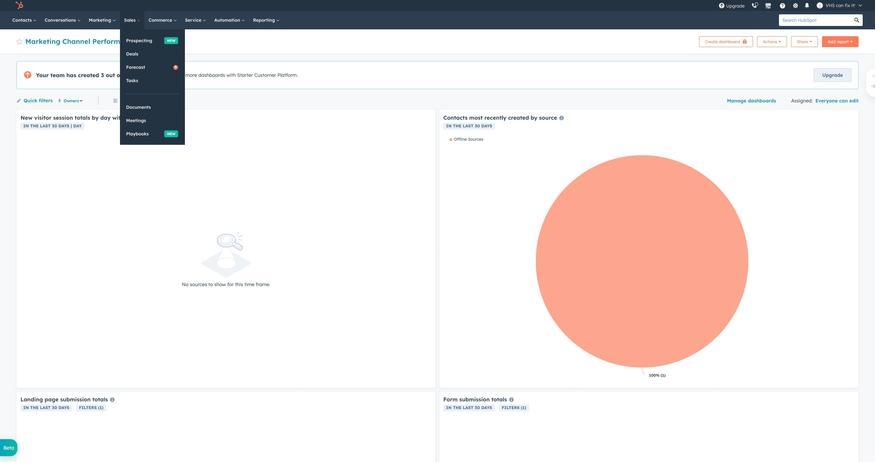 Task type: describe. For each thing, give the bounding box(es) containing it.
jacob simon image
[[817, 2, 824, 9]]

contacts most recently created by source element
[[440, 110, 859, 389]]

sales menu
[[120, 29, 185, 145]]

new visitor session totals by day with source breakdown element
[[16, 110, 436, 389]]

marketplaces image
[[766, 3, 772, 9]]

landing page submission totals element
[[16, 392, 436, 463]]



Task type: locate. For each thing, give the bounding box(es) containing it.
form submission totals element
[[440, 392, 859, 463]]

toggle series visibility region
[[450, 137, 484, 142]]

interactive chart image
[[444, 137, 855, 385]]

menu
[[716, 0, 868, 11]]

Search HubSpot search field
[[780, 14, 852, 26]]

banner
[[16, 34, 859, 47]]



Task type: vqa. For each thing, say whether or not it's contained in the screenshot.
Contacts most recently created by source element
yes



